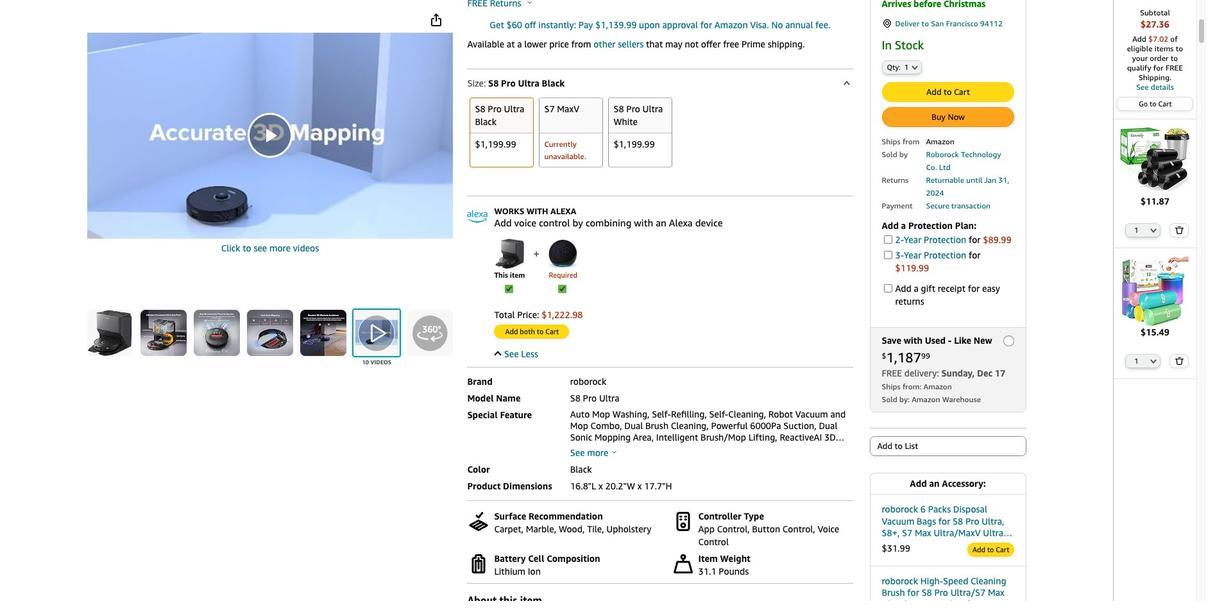 Task type: describe. For each thing, give the bounding box(es) containing it.
extender collapse image
[[495, 351, 502, 359]]

offer
[[702, 38, 721, 49]]

to right both
[[537, 327, 544, 336]]

click to see more videos link
[[87, 242, 454, 255]]

pro up "auto" on the bottom
[[583, 393, 597, 404]]

0 vertical spatial 1
[[905, 63, 909, 72]]

pay
[[579, 19, 593, 30]]

2 self- from the left
[[710, 409, 729, 420]]

radio inactive image
[[1004, 336, 1015, 347]]

roborock
[[927, 150, 960, 159]]

see less button
[[495, 348, 539, 359]]

99
[[922, 351, 931, 361]]

returnable
[[927, 176, 965, 185]]

item
[[510, 271, 525, 279]]

product
[[468, 481, 501, 492]]

max inside roborock 6 packs disposal vacuum bags for s8 pro ultra, s8+, s7 max ultra/maxv ultra…
[[915, 528, 932, 538]]

s8 pro ultra
[[571, 393, 620, 404]]

used
[[925, 335, 946, 346]]

available
[[468, 38, 505, 49]]

visa.
[[751, 19, 770, 30]]

bags
[[917, 516, 937, 527]]

brand
[[468, 376, 493, 387]]

size:
[[468, 78, 486, 89]]

see less
[[504, 348, 539, 359]]

by inside works with alexa add voice control by combining with an alexa device
[[573, 217, 583, 228]]

s8+,
[[882, 528, 900, 538]]

add a protection plan:
[[882, 220, 977, 231]]

area,
[[634, 432, 654, 443]]

brush inside roborock high-speed cleaning brush for s8 pro ultra/s7 max ultra/s7 maxv ultra for mop…
[[882, 587, 906, 598]]

1 dual from the left
[[625, 420, 643, 431]]

works
[[495, 206, 525, 216]]

delete image
[[1175, 357, 1185, 365]]

qualify
[[1128, 63, 1152, 73]]

combining
[[586, 217, 632, 228]]

approval
[[663, 19, 698, 30]]

model name
[[468, 393, 521, 404]]

auto
[[571, 409, 590, 420]]

battery
[[495, 554, 526, 565]]

sold inside free delivery: sunday, dec 17 ships from: amazon sold by: amazon warehouse
[[882, 395, 898, 405]]

3-year protection link
[[896, 250, 967, 261]]

for inside 3-year protection for $119.99
[[969, 250, 981, 261]]

type
[[744, 511, 765, 522]]

add up 2-
[[882, 220, 899, 231]]

videos
[[371, 359, 392, 366]]

ultra inside roborock high-speed cleaning brush for s8 pro ultra/s7 max ultra/s7 maxv ultra for mop…
[[945, 599, 965, 602]]

0 vertical spatial s7
[[545, 103, 555, 114]]

s8 inside s8 pro ultra white
[[614, 103, 624, 114]]

s8 pro ultra white
[[614, 103, 663, 127]]

add to cart for add to cart button
[[927, 87, 971, 97]]

1 vertical spatial an
[[930, 479, 940, 489]]

ultra for s8 pro ultra black
[[504, 103, 525, 114]]

0 horizontal spatial popover image
[[527, 1, 532, 4]]

max inside roborock high-speed cleaning brush for s8 pro ultra/s7 max ultra/s7 maxv ultra for mop…
[[989, 587, 1005, 598]]

for up offer
[[701, 19, 713, 30]]

$1,199.99 for white
[[614, 139, 655, 150]]

dropdown image for $11.87
[[1151, 228, 1158, 233]]

high-
[[921, 576, 944, 586]]

amazon down "from:"
[[912, 395, 941, 405]]

dropdown image for $15.49
[[1151, 359, 1158, 364]]

buy now
[[932, 112, 966, 122]]

maxv inside roborock high-speed cleaning brush for s8 pro ultra/s7 max ultra/s7 maxv ultra for mop…
[[920, 599, 942, 602]]

$27.36
[[1141, 19, 1170, 30]]

year for 3-
[[904, 250, 922, 261]]

battery cell composition lithium ion
[[495, 554, 601, 577]]

add a gift receipt for easy returns
[[896, 283, 1001, 307]]

fee.
[[816, 19, 831, 30]]

by inside ships from amazon sold by
[[900, 150, 908, 159]]

vacuum inside roborock 6 packs disposal vacuum bags for s8 pro ultra, s8+, s7 max ultra/maxv ultra…
[[882, 516, 915, 527]]

popover image inside see more button
[[612, 451, 617, 454]]

3d…
[[825, 432, 845, 443]]

amazon inside ships from amazon sold by
[[927, 137, 955, 147]]

pro inside roborock high-speed cleaning brush for s8 pro ultra/s7 max ultra/s7 maxv ultra for mop…
[[935, 587, 949, 598]]

free inside free delivery: sunday, dec 17 ships from: amazon sold by: amazon warehouse
[[882, 368, 903, 379]]

$60
[[507, 19, 523, 30]]

black inside 'element'
[[542, 78, 565, 89]]

details
[[1152, 82, 1175, 92]]

controller type app control, button control, voice control
[[699, 511, 840, 548]]

black inside s8 pro ultra black
[[475, 116, 497, 127]]

controller
[[699, 511, 742, 522]]

to right items
[[1177, 44, 1184, 53]]

weight
[[721, 554, 751, 565]]

co.
[[927, 163, 938, 172]]

hommaly 1.2 gallon 240 pcs small black trash bags, strong garbage bags, bathroom trash can bin liners unscented, mini plastic bags for office, waste basket liner, fit 3,4.5,6 liters, 0.5,0.8,1,1.2 gal image
[[1121, 125, 1191, 195]]

s8 pro ultra black
[[475, 103, 525, 127]]

price
[[550, 38, 569, 49]]

off
[[525, 19, 536, 30]]

Add a gift receipt for easy returns checkbox
[[884, 285, 893, 293]]

+
[[534, 247, 540, 261]]

brush/mop
[[701, 432, 747, 443]]

this item list item
[[495, 239, 525, 297]]

$7.02
[[1149, 34, 1169, 44]]

roborock 6 packs disposal vacuum bags for s8 pro ultra, s8+, s7 max ultra/maxv ultra… link
[[882, 504, 1015, 541]]

click to see more videos
[[221, 242, 319, 253]]

to up buy now
[[944, 87, 952, 97]]

more inside click to see more videos link
[[270, 242, 291, 253]]

Add to Cart button
[[883, 83, 1014, 102]]

0 vertical spatial dropdown image
[[912, 65, 919, 70]]

shipping.
[[1139, 73, 1172, 82]]

suction,
[[784, 420, 817, 431]]

a for add a protection plan:
[[902, 220, 907, 231]]

ultra/maxv
[[934, 528, 981, 538]]

cleaning
[[971, 576, 1007, 586]]

0 horizontal spatial maxv
[[557, 103, 580, 114]]

see for see details
[[1137, 82, 1150, 92]]

prime
[[742, 38, 766, 49]]

protection for 2-year protection
[[924, 235, 967, 246]]

s8 up "auto" on the bottom
[[571, 393, 581, 404]]

pro inside roborock 6 packs disposal vacuum bags for s8 pro ultra, s8+, s7 max ultra/maxv ultra…
[[966, 516, 980, 527]]

special feature
[[468, 409, 532, 420]]

roborock for roborock 6 packs disposal vacuum bags for s8 pro ultra, s8+, s7 max ultra/maxv ultra…
[[882, 504, 919, 515]]

2-
[[896, 235, 904, 246]]

combo,
[[591, 420, 622, 431]]

17.7"h
[[645, 481, 672, 492]]

ultra inside 'element'
[[518, 78, 540, 89]]

to right order
[[1171, 53, 1179, 63]]

s8 inside roborock 6 packs disposal vacuum bags for s8 pro ultra, s8+, s7 max ultra/maxv ultra…
[[953, 516, 964, 527]]

add to list
[[878, 441, 919, 452]]

0 vertical spatial from
[[572, 38, 592, 49]]

list
[[905, 441, 919, 452]]

Add both to Cart submit
[[495, 325, 569, 338]]

roborock 6 packs disposal vacuum bags for s8 pro ultra, s8+, s7 max ultra/maxv ultra…
[[882, 504, 1013, 538]]

required list item
[[548, 239, 579, 297]]

free delivery: sunday, dec 17 ships from: amazon sold by: amazon warehouse
[[882, 368, 1006, 405]]

price:
[[518, 310, 540, 321]]

2 x from the left
[[638, 481, 642, 492]]

go
[[1140, 100, 1149, 108]]

brush inside auto mop washing, self-refilling, self-cleaning, robot vacuum and mop combo, dual brush cleaning, powerful 6000pa suction, dual sonic mopping area, intelligent brush/mop lifting, reactiveai 3d…
[[646, 420, 669, 431]]

upholstery
[[607, 524, 652, 535]]

s8 inside roborock high-speed cleaning brush for s8 pro ultra/s7 max ultra/s7 maxv ultra for mop…
[[922, 587, 933, 598]]

jan
[[985, 176, 997, 185]]

this item image
[[495, 239, 525, 269]]

size: s8 pro ultra black
[[468, 78, 565, 89]]

s8 inside s8 pro ultra black
[[475, 103, 486, 114]]

16.8"l x 20.2"w x 17.7"h
[[571, 481, 672, 492]]

available at a lower price from other sellers that may not offer free prime shipping.
[[468, 38, 805, 49]]

feature
[[500, 409, 532, 420]]

until
[[967, 176, 983, 185]]

1.2 gallon/330pcs strong trash bags colorful clear garbage bags by teivio, bathroom trash can bin liners, small plastic bags for home office kitchen, multicolor image
[[1121, 256, 1191, 326]]

vacuum inside auto mop washing, self-refilling, self-cleaning, robot vacuum and mop combo, dual brush cleaning, powerful 6000pa suction, dual sonic mopping area, intelligent brush/mop lifting, reactiveai 3d…
[[796, 409, 829, 420]]

composition
[[547, 554, 601, 565]]

6
[[921, 504, 926, 515]]

videos
[[293, 242, 319, 253]]

at
[[507, 38, 515, 49]]

20.2"w
[[606, 481, 636, 492]]

mop…
[[982, 599, 1009, 602]]

0 vertical spatial protection
[[909, 220, 953, 231]]

qty:
[[888, 63, 901, 72]]

to left san
[[922, 19, 930, 28]]

cart up the now
[[955, 87, 971, 97]]

1 vertical spatial mop
[[571, 420, 589, 431]]

for down $31.99
[[908, 587, 920, 598]]



Task type: locate. For each thing, give the bounding box(es) containing it.
roborock inside roborock 6 packs disposal vacuum bags for s8 pro ultra, s8+, s7 max ultra/maxv ultra…
[[882, 504, 919, 515]]

0 horizontal spatial free
[[882, 368, 903, 379]]

94112‌
[[981, 19, 1003, 28]]

returns
[[882, 176, 909, 185]]

0 vertical spatial sold
[[882, 150, 898, 159]]

$1,199.99 down white
[[614, 139, 655, 150]]

1 vertical spatial by
[[573, 217, 583, 228]]

popover image up "off"
[[527, 1, 532, 4]]

both
[[520, 327, 535, 336]]

2 year from the top
[[904, 250, 922, 261]]

add down "ultra…"
[[973, 545, 986, 554]]

vacuum up suction,
[[796, 409, 829, 420]]

from
[[572, 38, 592, 49], [903, 137, 920, 147]]

dual down washing,
[[625, 420, 643, 431]]

sold inside ships from amazon sold by
[[882, 150, 898, 159]]

ultra down speed
[[945, 599, 965, 602]]

1 year from the top
[[904, 235, 922, 246]]

to inside radio
[[895, 441, 903, 452]]

lifting,
[[749, 432, 778, 443]]

1 vertical spatial maxv
[[920, 599, 942, 602]]

black up 16.8"l
[[571, 464, 592, 475]]

0 vertical spatial add to cart
[[927, 87, 971, 97]]

1 horizontal spatial free
[[1166, 63, 1184, 73]]

get
[[490, 19, 504, 30]]

ultra for s8 pro ultra white
[[643, 103, 663, 114]]

roborock inside roborock high-speed cleaning brush for s8 pro ultra/s7 max ultra/s7 maxv ultra for mop…
[[882, 576, 919, 586]]

31,
[[999, 176, 1010, 185]]

free
[[724, 38, 740, 49]]

0 vertical spatial cleaning,
[[729, 409, 767, 420]]

s7 up currently
[[545, 103, 555, 114]]

0 horizontal spatial with
[[634, 217, 654, 228]]

1 horizontal spatial black
[[542, 78, 565, 89]]

mopping
[[595, 432, 631, 443]]

0 horizontal spatial self-
[[652, 409, 671, 420]]

delivery:
[[905, 368, 940, 379]]

of
[[1171, 34, 1179, 44]]

x right 16.8"l
[[599, 481, 603, 492]]

1 horizontal spatial x
[[638, 481, 642, 492]]

year up "3-" on the top right of page
[[904, 235, 922, 246]]

ion
[[528, 566, 541, 577]]

1 vertical spatial vacuum
[[882, 516, 915, 527]]

works with alexa add voice control by combining with an alexa device
[[495, 206, 723, 228]]

dropdown image left delete icon
[[1151, 359, 1158, 364]]

add up returns
[[896, 283, 912, 294]]

0 vertical spatial black
[[542, 78, 565, 89]]

returns
[[896, 296, 925, 307]]

save
[[882, 335, 902, 346]]

cell
[[528, 554, 545, 565]]

from down pay
[[572, 38, 592, 49]]

a right at
[[518, 38, 522, 49]]

max down bags
[[915, 528, 932, 538]]

for down packs on the right of the page
[[939, 516, 951, 527]]

add left $7.02
[[1133, 34, 1147, 44]]

ultra inside s8 pro ultra white
[[643, 103, 663, 114]]

ultra for s8 pro ultra
[[600, 393, 620, 404]]

10 videos
[[362, 359, 392, 366]]

None checkbox
[[884, 236, 893, 244], [884, 251, 893, 260], [884, 236, 893, 244], [884, 251, 893, 260]]

year for 2-
[[904, 235, 922, 246]]

with inside works with alexa add voice control by combining with an alexa device
[[634, 217, 654, 228]]

1 horizontal spatial from
[[903, 137, 920, 147]]

1 for $15.49
[[1135, 357, 1139, 365]]

6000pa
[[751, 420, 782, 431]]

2 vertical spatial a
[[914, 283, 919, 294]]

10
[[362, 359, 369, 366]]

cleaning, down refilling,
[[671, 420, 709, 431]]

1 horizontal spatial see
[[571, 448, 585, 459]]

dec
[[978, 368, 993, 379]]

1 vertical spatial ships
[[882, 382, 901, 392]]

in stock
[[882, 38, 925, 52]]

of eligible items to your order to qualify for free shipping.
[[1128, 34, 1184, 82]]

sold up the 'returns'
[[882, 150, 898, 159]]

to left see on the left top
[[243, 242, 251, 253]]

less
[[521, 348, 539, 359]]

$11.87
[[1141, 196, 1170, 206]]

ships up the 'returns'
[[882, 137, 901, 147]]

1 self- from the left
[[652, 409, 671, 420]]

1 ships from the top
[[882, 137, 901, 147]]

pounds
[[719, 566, 749, 577]]

sold
[[882, 150, 898, 159], [882, 395, 898, 405]]

1 left delete icon
[[1135, 357, 1139, 365]]

a up 2-
[[902, 220, 907, 231]]

pro down the high-
[[935, 587, 949, 598]]

1 horizontal spatial self-
[[710, 409, 729, 420]]

0 vertical spatial ultra/s7
[[951, 587, 986, 598]]

vacuum up 's8+,' at the bottom right of page
[[882, 516, 915, 527]]

wood,
[[559, 524, 585, 535]]

s8 right size:
[[489, 78, 499, 89]]

brush up area,
[[646, 420, 669, 431]]

s7 maxv
[[545, 103, 580, 114]]

from up roborock technology co. ltd returns
[[903, 137, 920, 147]]

currently unavailable.
[[545, 139, 587, 161]]

add left the list
[[878, 441, 893, 452]]

selected size is s8 pro ultra black. tap to collapse. element
[[468, 69, 853, 96]]

pro inside s8 pro ultra white
[[627, 103, 641, 114]]

mop down "auto" on the bottom
[[571, 420, 589, 431]]

dropdown image
[[912, 65, 919, 70], [1151, 228, 1158, 233], [1151, 359, 1158, 364]]

0 horizontal spatial cleaning,
[[671, 420, 709, 431]]

roborock for roborock
[[571, 376, 607, 387]]

dropdown image left delete image
[[1151, 228, 1158, 233]]

ships inside ships from amazon sold by
[[882, 137, 901, 147]]

0 horizontal spatial an
[[656, 217, 667, 228]]

0 horizontal spatial ultra/s7
[[882, 599, 917, 602]]

add to cart down "ultra…"
[[973, 545, 1010, 554]]

go to cart link
[[1118, 98, 1193, 110]]

for left mop… at the bottom right of the page
[[967, 599, 979, 602]]

0 vertical spatial mop
[[593, 409, 611, 420]]

2 vertical spatial roborock
[[882, 576, 919, 586]]

2-year protection link
[[896, 235, 967, 246]]

1 vertical spatial popover image
[[612, 451, 617, 454]]

1 horizontal spatial control,
[[783, 524, 816, 535]]

1 right qty:
[[905, 63, 909, 72]]

lithium
[[495, 566, 526, 577]]

ultra up washing,
[[600, 393, 620, 404]]

warehouse
[[943, 395, 982, 405]]

secure transaction button
[[927, 200, 991, 211]]

from inside ships from amazon sold by
[[903, 137, 920, 147]]

This item checkbox
[[505, 285, 513, 294]]

1 vertical spatial s7
[[903, 528, 913, 538]]

black down size:
[[475, 116, 497, 127]]

lower
[[525, 38, 547, 49]]

special
[[468, 409, 498, 420]]

0 horizontal spatial black
[[475, 116, 497, 127]]

a left gift
[[914, 283, 919, 294]]

add up buy
[[927, 87, 942, 97]]

with
[[527, 206, 549, 216]]

dual up 3d…
[[819, 420, 838, 431]]

1 x from the left
[[599, 481, 603, 492]]

0 horizontal spatial more
[[270, 242, 291, 253]]

add up 6
[[911, 479, 927, 489]]

brush down $31.99
[[882, 587, 906, 598]]

1 vertical spatial from
[[903, 137, 920, 147]]

0 horizontal spatial add to cart
[[927, 87, 971, 97]]

this item is certified to work with alexa image
[[468, 206, 488, 227]]

see for see less
[[504, 348, 519, 359]]

marble,
[[526, 524, 557, 535]]

0 horizontal spatial a
[[518, 38, 522, 49]]

payment
[[882, 201, 913, 211]]

dropdown image right qty: 1
[[912, 65, 919, 70]]

s8 up ultra/maxv
[[953, 516, 964, 527]]

s7 inside roborock 6 packs disposal vacuum bags for s8 pro ultra, s8+, s7 max ultra/maxv ultra…
[[903, 528, 913, 538]]

2 control, from the left
[[783, 524, 816, 535]]

pro inside s8 pro ultra black
[[488, 103, 502, 114]]

Add to Cart submit
[[969, 543, 1014, 556]]

voice
[[818, 524, 840, 535]]

1 horizontal spatial ultra/s7
[[951, 587, 986, 598]]

2 vertical spatial black
[[571, 464, 592, 475]]

auto mop washing, self-refilling, self-cleaning, robot vacuum and mop combo, dual brush cleaning, powerful 6000pa suction, dual sonic mopping area, intelligent brush/mop lifting, reactiveai 3d…
[[571, 409, 846, 443]]

0 horizontal spatial control,
[[718, 524, 750, 535]]

to
[[922, 19, 930, 28], [1177, 44, 1184, 53], [1171, 53, 1179, 63], [944, 87, 952, 97], [1150, 100, 1157, 108], [243, 242, 251, 253], [537, 327, 544, 336], [895, 441, 903, 452], [988, 545, 995, 554]]

1 horizontal spatial max
[[989, 587, 1005, 598]]

add inside works with alexa add voice control by combining with an alexa device
[[495, 217, 512, 228]]

1 horizontal spatial cleaning,
[[729, 409, 767, 420]]

free down items
[[1166, 63, 1184, 73]]

protection down the '2-year protection for $89.99' at the right of the page
[[924, 250, 967, 261]]

alexa device image
[[548, 239, 579, 269]]

1 vertical spatial year
[[904, 250, 922, 261]]

Add to List radio
[[870, 437, 1027, 457]]

with inside save with used - like new $ 1,187 99
[[904, 335, 923, 346]]

roborock
[[571, 376, 607, 387], [882, 504, 919, 515], [882, 576, 919, 586]]

cleaning, up powerful
[[729, 409, 767, 420]]

with up 1,187
[[904, 335, 923, 346]]

0 vertical spatial with
[[634, 217, 654, 228]]

cart down "ultra…"
[[997, 545, 1010, 554]]

1 control, from the left
[[718, 524, 750, 535]]

1 horizontal spatial add to cart
[[973, 545, 1010, 554]]

Add to List submit
[[871, 437, 1026, 456]]

roborock left the high-
[[882, 576, 919, 586]]

easy
[[983, 283, 1001, 294]]

add a protection plan: heading
[[882, 220, 977, 231]]

delete image
[[1175, 226, 1185, 234]]

roborock high-speed cleaning brush for s8 pro ultra/s7 max ultra/s7 maxv ultra for mop…
[[882, 576, 1009, 602]]

1 horizontal spatial popover image
[[612, 451, 617, 454]]

plan:
[[956, 220, 977, 231]]

$1,199.99
[[475, 139, 517, 150], [614, 139, 655, 150]]

1 vertical spatial with
[[904, 335, 923, 346]]

pro up white
[[627, 103, 641, 114]]

roborock for roborock high-speed cleaning brush for s8 pro ultra/s7 max ultra/s7 maxv ultra for mop…
[[882, 576, 919, 586]]

add inside add a gift receipt for easy returns
[[896, 283, 912, 294]]

1 vertical spatial ultra/s7
[[882, 599, 917, 602]]

for right qualify
[[1154, 63, 1164, 73]]

1 horizontal spatial by
[[900, 150, 908, 159]]

annual
[[786, 19, 814, 30]]

max up mop… at the bottom right of the page
[[989, 587, 1005, 598]]

see details
[[1137, 82, 1175, 92]]

upon
[[639, 19, 660, 30]]

s8 inside 'element'
[[489, 78, 499, 89]]

secure
[[927, 201, 950, 211]]

add to cart up buy now
[[927, 87, 971, 97]]

protection inside 3-year protection for $119.99
[[924, 250, 967, 261]]

0 horizontal spatial vacuum
[[796, 409, 829, 420]]

1 horizontal spatial more
[[588, 448, 609, 459]]

to right go
[[1150, 100, 1157, 108]]

for down plan:
[[969, 235, 981, 246]]

item weight 31.1 pounds
[[699, 554, 751, 577]]

year up $119.99 on the right top of page
[[904, 250, 922, 261]]

0 vertical spatial vacuum
[[796, 409, 829, 420]]

ultra/s7 down speed
[[951, 587, 986, 598]]

1 vertical spatial free
[[882, 368, 903, 379]]

to down "ultra…"
[[988, 545, 995, 554]]

0 vertical spatial an
[[656, 217, 667, 228]]

maxv up currently
[[557, 103, 580, 114]]

0 horizontal spatial x
[[599, 481, 603, 492]]

1 vertical spatial more
[[588, 448, 609, 459]]

x left "17.7"h"
[[638, 481, 642, 492]]

sold left by:
[[882, 395, 898, 405]]

stock
[[895, 38, 925, 52]]

0 vertical spatial popover image
[[527, 1, 532, 4]]

2 vertical spatial protection
[[924, 250, 967, 261]]

voice
[[515, 217, 537, 228]]

1 vertical spatial dropdown image
[[1151, 228, 1158, 233]]

1 vertical spatial max
[[989, 587, 1005, 598]]

pro down size: s8 pro ultra black
[[488, 103, 502, 114]]

s7 right 's8+,' at the bottom right of page
[[903, 528, 913, 538]]

2 ships from the top
[[882, 382, 901, 392]]

1 left delete image
[[1135, 226, 1139, 234]]

1 vertical spatial cleaning,
[[671, 420, 709, 431]]

cart down '$1,222.98'
[[546, 327, 559, 336]]

button
[[753, 524, 781, 535]]

2 $1,199.99 from the left
[[614, 139, 655, 150]]

0 vertical spatial year
[[904, 235, 922, 246]]

0 vertical spatial free
[[1166, 63, 1184, 73]]

other sellers link
[[594, 38, 644, 49]]

free inside of eligible items to your order to qualify for free shipping.
[[1166, 63, 1184, 73]]

a inside add a gift receipt for easy returns
[[914, 283, 919, 294]]

see for see more
[[571, 448, 585, 459]]

currently
[[545, 139, 577, 149]]

1 vertical spatial see
[[504, 348, 519, 359]]

add to cart for add to cart submit
[[973, 545, 1010, 554]]

for inside of eligible items to your order to qualify for free shipping.
[[1154, 63, 1164, 73]]

1 $1,199.99 from the left
[[475, 139, 517, 150]]

$1,199.99 for black
[[475, 139, 517, 150]]

0 vertical spatial maxv
[[557, 103, 580, 114]]

1 vertical spatial black
[[475, 116, 497, 127]]

self-
[[652, 409, 671, 420], [710, 409, 729, 420]]

1 sold from the top
[[882, 150, 898, 159]]

speed
[[944, 576, 969, 586]]

year inside 3-year protection for $119.99
[[904, 250, 922, 261]]

sunday,
[[942, 368, 975, 379]]

pro down 'disposal'
[[966, 516, 980, 527]]

ultra/s7 down $31.99
[[882, 599, 917, 602]]

add inside radio
[[878, 441, 893, 452]]

s8 up white
[[614, 103, 624, 114]]

alexa
[[551, 206, 577, 216]]

0 vertical spatial ships
[[882, 137, 901, 147]]

2 sold from the top
[[882, 395, 898, 405]]

1 vertical spatial add to cart
[[973, 545, 1010, 554]]

see up go
[[1137, 82, 1150, 92]]

see right the extender collapse "icon"
[[504, 348, 519, 359]]

add to cart
[[927, 87, 971, 97], [973, 545, 1010, 554]]

for down the '2-year protection for $89.99' at the right of the page
[[969, 250, 981, 261]]

protection for 3-year protection
[[924, 250, 967, 261]]

gift
[[922, 283, 936, 294]]

popover image
[[527, 1, 532, 4], [612, 451, 617, 454]]

device
[[696, 217, 723, 228]]

click
[[221, 242, 240, 253]]

$119.99
[[896, 263, 930, 274]]

black up s7 maxv
[[542, 78, 565, 89]]

see down "sonic"
[[571, 448, 585, 459]]

1 vertical spatial roborock
[[882, 504, 919, 515]]

0 vertical spatial by
[[900, 150, 908, 159]]

0 horizontal spatial mop
[[571, 420, 589, 431]]

and
[[831, 409, 846, 420]]

total
[[495, 310, 515, 321]]

0 horizontal spatial $1,199.99
[[475, 139, 517, 150]]

s8 down the high-
[[922, 587, 933, 598]]

an left alexa
[[656, 217, 667, 228]]

francisco
[[947, 19, 979, 28]]

secure transaction
[[927, 201, 991, 211]]

0 horizontal spatial max
[[915, 528, 932, 538]]

popover image down mopping
[[612, 451, 617, 454]]

1 horizontal spatial with
[[904, 335, 923, 346]]

pro inside 'element'
[[501, 78, 516, 89]]

roborock up s8 pro ultra
[[571, 376, 607, 387]]

0 horizontal spatial s7
[[545, 103, 555, 114]]

cart down details
[[1159, 100, 1173, 108]]

go to cart
[[1140, 100, 1173, 108]]

order
[[1151, 53, 1169, 63]]

1 vertical spatial a
[[902, 220, 907, 231]]

by up the 'returns'
[[900, 150, 908, 159]]

add down works
[[495, 217, 512, 228]]

surface
[[495, 511, 527, 522]]

1 horizontal spatial mop
[[593, 409, 611, 420]]

1 vertical spatial protection
[[924, 235, 967, 246]]

amazon up free
[[715, 19, 748, 30]]

2 vertical spatial dropdown image
[[1151, 359, 1158, 364]]

2-year protection for $89.99
[[896, 235, 1012, 246]]

for inside add a gift receipt for easy returns
[[969, 283, 980, 294]]

add both to cart
[[506, 327, 559, 336]]

a for add a gift receipt for easy returns
[[914, 283, 919, 294]]

1 horizontal spatial an
[[930, 479, 940, 489]]

2 dual from the left
[[819, 420, 838, 431]]

ships up by:
[[882, 382, 901, 392]]

Required checkbox
[[559, 285, 567, 294]]

1 horizontal spatial dual
[[819, 420, 838, 431]]

no
[[772, 19, 784, 30]]

0 horizontal spatial by
[[573, 217, 583, 228]]

product dimensions
[[468, 481, 552, 492]]

$1,199.99 down s8 pro ultra black
[[475, 139, 517, 150]]

1 horizontal spatial a
[[902, 220, 907, 231]]

from:
[[903, 382, 922, 392]]

s8 down size:
[[475, 103, 486, 114]]

2 horizontal spatial see
[[1137, 82, 1150, 92]]

0 vertical spatial brush
[[646, 420, 669, 431]]

0 vertical spatial see
[[1137, 82, 1150, 92]]

washing,
[[613, 409, 650, 420]]

Buy Now submit
[[883, 108, 1014, 127]]

1 vertical spatial brush
[[882, 587, 906, 598]]

ships inside free delivery: sunday, dec 17 ships from: amazon sold by: amazon warehouse
[[882, 382, 901, 392]]

add left both
[[506, 327, 518, 336]]

0 vertical spatial a
[[518, 38, 522, 49]]

0 horizontal spatial brush
[[646, 420, 669, 431]]

an up packs on the right of the page
[[930, 479, 940, 489]]

an inside works with alexa add voice control by combining with an alexa device
[[656, 217, 667, 228]]

1 horizontal spatial maxv
[[920, 599, 942, 602]]

free down "$"
[[882, 368, 903, 379]]

1 vertical spatial 1
[[1135, 226, 1139, 234]]

amazon down delivery:
[[924, 382, 953, 392]]

0 vertical spatial roborock
[[571, 376, 607, 387]]

1 horizontal spatial brush
[[882, 587, 906, 598]]

$15.49
[[1141, 327, 1170, 338]]

0 vertical spatial more
[[270, 242, 291, 253]]

1 for $11.87
[[1135, 226, 1139, 234]]

0 horizontal spatial from
[[572, 38, 592, 49]]

2 vertical spatial 1
[[1135, 357, 1139, 365]]

0 vertical spatial max
[[915, 528, 932, 538]]

0 horizontal spatial dual
[[625, 420, 643, 431]]

for inside roborock 6 packs disposal vacuum bags for s8 pro ultra, s8+, s7 max ultra/maxv ultra…
[[939, 516, 951, 527]]

1 horizontal spatial vacuum
[[882, 516, 915, 527]]

other
[[594, 38, 616, 49]]

name
[[496, 393, 521, 404]]

ultra down selected size is s8 pro ultra black. tap to collapse. 'element'
[[643, 103, 663, 114]]

ultra down size: s8 pro ultra black
[[504, 103, 525, 114]]

None submit
[[471, 98, 534, 167], [540, 98, 603, 167], [609, 98, 672, 167], [1171, 224, 1189, 237], [87, 310, 133, 356], [140, 310, 187, 356], [194, 310, 240, 356], [247, 310, 293, 356], [301, 310, 347, 356], [354, 310, 400, 356], [407, 310, 453, 356], [1171, 355, 1189, 368], [471, 98, 534, 167], [540, 98, 603, 167], [609, 98, 672, 167], [1171, 224, 1189, 237], [87, 310, 133, 356], [140, 310, 187, 356], [194, 310, 240, 356], [247, 310, 293, 356], [301, 310, 347, 356], [354, 310, 400, 356], [407, 310, 453, 356], [1171, 355, 1189, 368]]

add $7.02
[[1133, 34, 1171, 44]]

ultra inside s8 pro ultra black
[[504, 103, 525, 114]]

$
[[882, 351, 887, 361]]

your
[[1133, 53, 1149, 63]]

maxv down the high-
[[920, 599, 942, 602]]



Task type: vqa. For each thing, say whether or not it's contained in the screenshot.
$794.55
no



